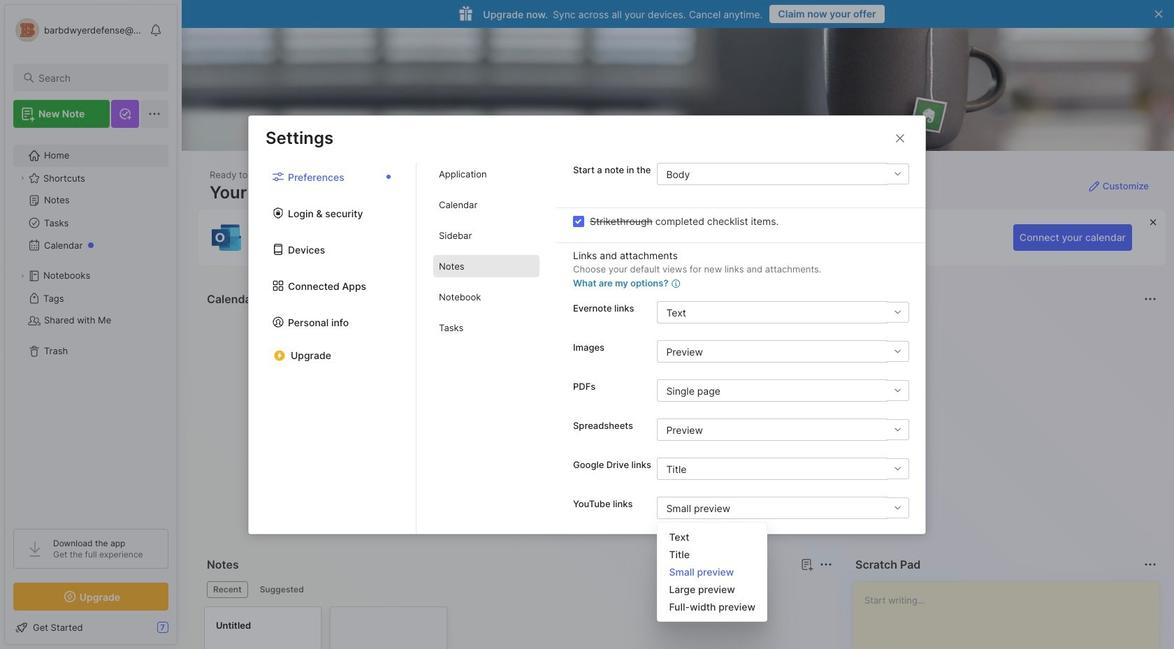 Task type: locate. For each thing, give the bounding box(es) containing it.
tab
[[433, 163, 540, 185], [433, 194, 540, 216], [433, 224, 540, 247], [433, 255, 540, 277], [433, 286, 540, 308], [433, 317, 540, 339], [207, 582, 248, 598], [254, 582, 310, 598]]

row group
[[204, 607, 456, 649]]

none search field inside main element
[[38, 69, 156, 86]]

close image
[[892, 130, 909, 146]]

main element
[[0, 0, 182, 649]]

tree
[[5, 136, 177, 517]]

None search field
[[38, 69, 156, 86]]

Choose default view option for Spreadsheets field
[[657, 419, 909, 441]]

Choose default view option for Evernote links field
[[657, 301, 909, 324]]

Choose default view option for PDFs field
[[657, 380, 909, 402]]

Select36 checkbox
[[573, 216, 584, 227]]

tab list
[[249, 163, 417, 534], [417, 163, 556, 534], [207, 582, 830, 598]]

Search text field
[[38, 71, 156, 85]]

Choose default view option for YouTube links field
[[657, 497, 909, 519]]

Start writing… text field
[[865, 582, 1159, 649]]



Task type: describe. For each thing, give the bounding box(es) containing it.
Choose default view option for Images field
[[657, 340, 909, 363]]

tree inside main element
[[5, 136, 177, 517]]

expand notebooks image
[[18, 272, 27, 280]]

Choose default view option for Google Drive links field
[[657, 458, 909, 480]]

Start a new note in the body or title. field
[[657, 163, 909, 185]]

dropdown list menu
[[658, 528, 767, 616]]



Task type: vqa. For each thing, say whether or not it's contained in the screenshot.
tab list
yes



